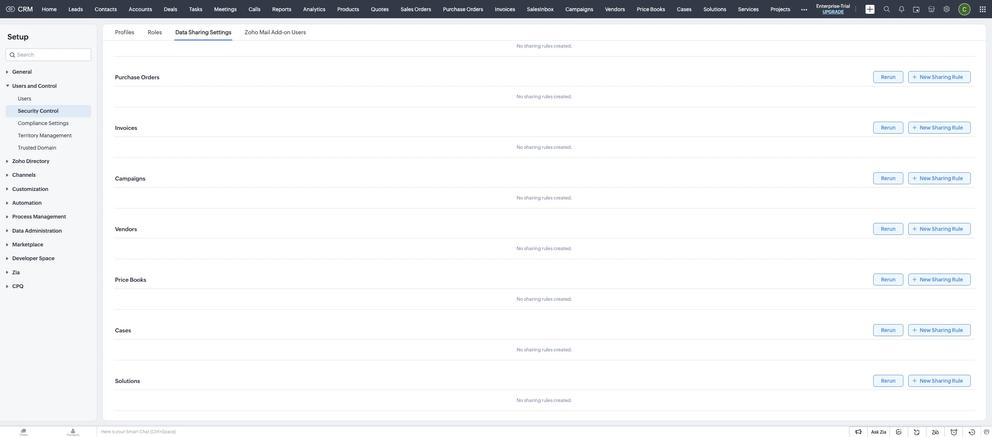 Task type: locate. For each thing, give the bounding box(es) containing it.
your
[[116, 430, 125, 435]]

marketplace
[[12, 242, 43, 248]]

automation
[[12, 200, 42, 206]]

orders
[[415, 6, 432, 12], [467, 6, 484, 12], [141, 74, 160, 80]]

3 new from the top
[[921, 176, 932, 182]]

management for territory management
[[39, 133, 72, 139]]

new for invoices
[[921, 125, 932, 131]]

3 no from the top
[[517, 145, 524, 150]]

1 vertical spatial price
[[115, 277, 129, 283]]

3 created. from the top
[[554, 145, 573, 150]]

6 new sharing rule button from the top
[[909, 325, 972, 337]]

list
[[108, 24, 313, 40]]

4 created. from the top
[[554, 195, 573, 201]]

ask
[[872, 430, 880, 435]]

1 vertical spatial zoho
[[12, 158, 25, 164]]

zia right "ask"
[[881, 430, 887, 435]]

1 horizontal spatial books
[[651, 6, 666, 12]]

5 new sharing rule from the top
[[921, 277, 964, 283]]

purchase orders link
[[438, 0, 490, 18]]

zoho up channels
[[12, 158, 25, 164]]

5 new from the top
[[921, 277, 932, 283]]

accounts
[[129, 6, 152, 12]]

1 new from the top
[[921, 74, 932, 80]]

0 horizontal spatial solutions
[[115, 378, 140, 385]]

rules
[[542, 43, 553, 49], [542, 94, 553, 100], [542, 145, 553, 150], [542, 195, 553, 201], [542, 246, 553, 252], [542, 297, 553, 302], [542, 347, 553, 353], [542, 398, 553, 404]]

services link
[[733, 0, 765, 18]]

calls
[[249, 6, 261, 12]]

customization
[[12, 186, 48, 192]]

6 new sharing rule from the top
[[921, 328, 964, 334]]

1 vertical spatial zia
[[881, 430, 887, 435]]

3 sharing from the top
[[525, 145, 541, 150]]

7 no from the top
[[517, 347, 524, 353]]

1 horizontal spatial zoho
[[245, 29, 258, 35]]

campaigns
[[566, 6, 594, 12], [115, 176, 146, 182]]

0 vertical spatial users
[[292, 29, 306, 35]]

settings
[[210, 29, 232, 35], [49, 120, 69, 126]]

3 rule from the top
[[953, 176, 964, 182]]

0 vertical spatial books
[[651, 6, 666, 12]]

cpq button
[[0, 279, 97, 293]]

1 horizontal spatial settings
[[210, 29, 232, 35]]

2 created. from the top
[[554, 94, 573, 100]]

process management button
[[0, 210, 97, 224]]

new sharing rule for price books
[[921, 277, 964, 283]]

1 vertical spatial management
[[33, 214, 66, 220]]

1 vertical spatial users
[[12, 83, 26, 89]]

orders for purchase orders link
[[467, 6, 484, 12]]

zoho for zoho mail add-on users
[[245, 29, 258, 35]]

zoho inside list
[[245, 29, 258, 35]]

1 rule from the top
[[953, 74, 964, 80]]

4 new sharing rule button from the top
[[909, 223, 972, 235]]

2 sharing from the top
[[525, 94, 541, 100]]

0 horizontal spatial price books
[[115, 277, 146, 283]]

4 no from the top
[[517, 195, 524, 201]]

security
[[18, 108, 39, 114]]

6 created. from the top
[[554, 297, 573, 302]]

1 vertical spatial cases
[[115, 328, 131, 334]]

management
[[39, 133, 72, 139], [33, 214, 66, 220]]

new for solutions
[[921, 378, 932, 384]]

new sharing rule button for solutions
[[909, 375, 972, 387]]

1 horizontal spatial zia
[[881, 430, 887, 435]]

data down deals link
[[176, 29, 188, 35]]

enterprise-trial upgrade
[[817, 3, 851, 15]]

setup
[[7, 32, 29, 41]]

0 horizontal spatial settings
[[49, 120, 69, 126]]

tasks link
[[183, 0, 208, 18]]

profile image
[[959, 3, 971, 15]]

1 horizontal spatial vendors
[[606, 6, 626, 12]]

7 rule from the top
[[953, 378, 964, 384]]

0 vertical spatial purchase
[[443, 6, 466, 12]]

8 created. from the top
[[554, 398, 573, 404]]

1 vertical spatial data
[[12, 228, 24, 234]]

profiles
[[115, 29, 134, 35]]

1 vertical spatial campaigns
[[115, 176, 146, 182]]

2 rules from the top
[[542, 94, 553, 100]]

5 new sharing rule button from the top
[[909, 274, 972, 286]]

1 new sharing rule button from the top
[[909, 71, 972, 83]]

0 horizontal spatial books
[[130, 277, 146, 283]]

0 vertical spatial settings
[[210, 29, 232, 35]]

7 rules from the top
[[542, 347, 553, 353]]

roles
[[148, 29, 162, 35]]

profile element
[[955, 0, 976, 18]]

new sharing rule for campaigns
[[921, 176, 964, 182]]

domain
[[37, 145, 56, 151]]

5 no from the top
[[517, 246, 524, 252]]

4 new from the top
[[921, 226, 932, 232]]

new sharing rule
[[921, 74, 964, 80], [921, 125, 964, 131], [921, 176, 964, 182], [921, 226, 964, 232], [921, 277, 964, 283], [921, 328, 964, 334], [921, 378, 964, 384]]

8 sharing from the top
[[525, 398, 541, 404]]

rule for cases
[[953, 328, 964, 334]]

books
[[651, 6, 666, 12], [130, 277, 146, 283]]

zoho directory
[[12, 158, 49, 164]]

2 vertical spatial users
[[18, 96, 31, 102]]

0 vertical spatial data
[[176, 29, 188, 35]]

users inside region
[[18, 96, 31, 102]]

0 vertical spatial control
[[38, 83, 57, 89]]

4 new sharing rule from the top
[[921, 226, 964, 232]]

5 no sharing rules created. from the top
[[517, 246, 573, 252]]

0 horizontal spatial zia
[[12, 270, 20, 276]]

0 vertical spatial purchase orders
[[443, 6, 484, 12]]

0 horizontal spatial purchase
[[115, 74, 140, 80]]

7 new from the top
[[921, 378, 932, 384]]

1 vertical spatial settings
[[49, 120, 69, 126]]

1 horizontal spatial data
[[176, 29, 188, 35]]

zia
[[12, 270, 20, 276], [881, 430, 887, 435]]

1 new sharing rule from the top
[[921, 74, 964, 80]]

2 new sharing rule button from the top
[[909, 122, 972, 134]]

projects link
[[765, 0, 797, 18]]

no
[[517, 43, 524, 49], [517, 94, 524, 100], [517, 145, 524, 150], [517, 195, 524, 201], [517, 246, 524, 252], [517, 297, 524, 302], [517, 347, 524, 353], [517, 398, 524, 404]]

data inside dropdown button
[[12, 228, 24, 234]]

0 vertical spatial price
[[638, 6, 650, 12]]

data
[[176, 29, 188, 35], [12, 228, 24, 234]]

space
[[39, 256, 55, 262]]

process management
[[12, 214, 66, 220]]

zoho directory button
[[0, 154, 97, 168]]

reports
[[273, 6, 292, 12]]

customization button
[[0, 182, 97, 196]]

chats image
[[0, 427, 47, 438]]

0 vertical spatial solutions
[[704, 6, 727, 12]]

users right on at the left top of page
[[292, 29, 306, 35]]

6 rule from the top
[[953, 328, 964, 334]]

management for process management
[[33, 214, 66, 220]]

7 created. from the top
[[554, 347, 573, 353]]

7 no sharing rules created. from the top
[[517, 347, 573, 353]]

signals element
[[895, 0, 909, 18]]

users up the security
[[18, 96, 31, 102]]

3 new sharing rule from the top
[[921, 176, 964, 182]]

leads link
[[63, 0, 89, 18]]

control down general 'dropdown button'
[[38, 83, 57, 89]]

new sharing rule button for purchase orders
[[909, 71, 972, 83]]

0 vertical spatial zoho
[[245, 29, 258, 35]]

1 vertical spatial solutions
[[115, 378, 140, 385]]

1 horizontal spatial purchase
[[443, 6, 466, 12]]

0 horizontal spatial zoho
[[12, 158, 25, 164]]

0 horizontal spatial purchase orders
[[115, 74, 160, 80]]

new sharing rule for purchase orders
[[921, 74, 964, 80]]

data down process
[[12, 228, 24, 234]]

compliance settings link
[[18, 120, 69, 127]]

management inside territory management link
[[39, 133, 72, 139]]

projects
[[771, 6, 791, 12]]

rule for purchase orders
[[953, 74, 964, 80]]

chat
[[140, 430, 150, 435]]

new for campaigns
[[921, 176, 932, 182]]

services
[[739, 6, 759, 12]]

new for price books
[[921, 277, 932, 283]]

signals image
[[900, 6, 905, 12]]

2 rule from the top
[[953, 125, 964, 131]]

new sharing rule button
[[909, 71, 972, 83], [909, 122, 972, 134], [909, 173, 972, 185], [909, 223, 972, 235], [909, 274, 972, 286], [909, 325, 972, 337], [909, 375, 972, 387]]

0 vertical spatial invoices
[[495, 6, 516, 12]]

users and control region
[[0, 93, 97, 154]]

1 horizontal spatial solutions
[[704, 6, 727, 12]]

solutions
[[704, 6, 727, 12], [115, 378, 140, 385]]

no sharing rules created.
[[517, 43, 573, 49], [517, 94, 573, 100], [517, 145, 573, 150], [517, 195, 573, 201], [517, 246, 573, 252], [517, 297, 573, 302], [517, 347, 573, 353], [517, 398, 573, 404]]

8 no from the top
[[517, 398, 524, 404]]

invoices
[[495, 6, 516, 12], [115, 125, 137, 131]]

cases
[[678, 6, 692, 12], [115, 328, 131, 334]]

sales orders link
[[395, 0, 438, 18]]

6 new from the top
[[921, 328, 932, 334]]

crm link
[[6, 5, 33, 13]]

sharing
[[525, 43, 541, 49], [525, 94, 541, 100], [525, 145, 541, 150], [525, 195, 541, 201], [525, 246, 541, 252], [525, 297, 541, 302], [525, 347, 541, 353], [525, 398, 541, 404]]

management up domain
[[39, 133, 72, 139]]

4 rule from the top
[[953, 226, 964, 232]]

users inside dropdown button
[[12, 83, 26, 89]]

0 vertical spatial management
[[39, 133, 72, 139]]

2 horizontal spatial orders
[[467, 6, 484, 12]]

search image
[[884, 6, 891, 12]]

zoho
[[245, 29, 258, 35], [12, 158, 25, 164]]

2 new sharing rule from the top
[[921, 125, 964, 131]]

None field
[[6, 48, 91, 61]]

3 new sharing rule button from the top
[[909, 173, 972, 185]]

users
[[292, 29, 306, 35], [12, 83, 26, 89], [18, 96, 31, 102]]

rule for price books
[[953, 277, 964, 283]]

5 rule from the top
[[953, 277, 964, 283]]

1 vertical spatial purchase orders
[[115, 74, 160, 80]]

management up data administration dropdown button
[[33, 214, 66, 220]]

control up compliance settings
[[40, 108, 59, 114]]

users link
[[18, 95, 31, 102]]

new
[[921, 74, 932, 80], [921, 125, 932, 131], [921, 176, 932, 182], [921, 226, 932, 232], [921, 277, 932, 283], [921, 328, 932, 334], [921, 378, 932, 384]]

1 vertical spatial books
[[130, 277, 146, 283]]

0 vertical spatial price books
[[638, 6, 666, 12]]

settings inside users and control region
[[49, 120, 69, 126]]

vendors link
[[600, 0, 632, 18]]

sharing for solutions
[[933, 378, 952, 384]]

7 new sharing rule button from the top
[[909, 375, 972, 387]]

general
[[12, 69, 32, 75]]

7 new sharing rule from the top
[[921, 378, 964, 384]]

0 horizontal spatial vendors
[[115, 226, 137, 233]]

0 horizontal spatial data
[[12, 228, 24, 234]]

territory management
[[18, 133, 72, 139]]

directory
[[26, 158, 49, 164]]

0 vertical spatial vendors
[[606, 6, 626, 12]]

sharing for campaigns
[[933, 176, 952, 182]]

1 horizontal spatial price
[[638, 6, 650, 12]]

zoho inside zoho directory dropdown button
[[12, 158, 25, 164]]

compliance settings
[[18, 120, 69, 126]]

price
[[638, 6, 650, 12], [115, 277, 129, 283]]

create menu element
[[862, 0, 880, 18]]

management inside process management dropdown button
[[33, 214, 66, 220]]

1 created. from the top
[[554, 43, 573, 49]]

zia up cpq
[[12, 270, 20, 276]]

3 no sharing rules created. from the top
[[517, 145, 573, 150]]

settings down the meetings link
[[210, 29, 232, 35]]

new sharing rule button for vendors
[[909, 223, 972, 235]]

quotes link
[[365, 0, 395, 18]]

1 vertical spatial control
[[40, 108, 59, 114]]

new sharing rule for cases
[[921, 328, 964, 334]]

trusted domain
[[18, 145, 56, 151]]

zoho left 'mail'
[[245, 29, 258, 35]]

4 rules from the top
[[542, 195, 553, 201]]

rule for campaigns
[[953, 176, 964, 182]]

settings up territory management
[[49, 120, 69, 126]]

0 vertical spatial zia
[[12, 270, 20, 276]]

home link
[[36, 0, 63, 18]]

rule
[[953, 74, 964, 80], [953, 125, 964, 131], [953, 176, 964, 182], [953, 226, 964, 232], [953, 277, 964, 283], [953, 328, 964, 334], [953, 378, 964, 384]]

leads
[[69, 6, 83, 12]]

None button
[[874, 71, 904, 83], [874, 122, 904, 134], [874, 173, 904, 185], [874, 223, 904, 235], [874, 274, 904, 286], [874, 325, 904, 337], [874, 375, 904, 387], [874, 71, 904, 83], [874, 122, 904, 134], [874, 173, 904, 185], [874, 223, 904, 235], [874, 274, 904, 286], [874, 325, 904, 337], [874, 375, 904, 387]]

1 horizontal spatial orders
[[415, 6, 432, 12]]

users left and
[[12, 83, 26, 89]]

data sharing settings link
[[174, 29, 233, 35]]

0 horizontal spatial orders
[[141, 74, 160, 80]]

1 horizontal spatial cases
[[678, 6, 692, 12]]

0 horizontal spatial campaigns
[[115, 176, 146, 182]]

1 horizontal spatial campaigns
[[566, 6, 594, 12]]

2 new from the top
[[921, 125, 932, 131]]

0 horizontal spatial invoices
[[115, 125, 137, 131]]

invoices link
[[490, 0, 522, 18]]



Task type: vqa. For each thing, say whether or not it's contained in the screenshot.
Create Group 'button'
no



Task type: describe. For each thing, give the bounding box(es) containing it.
1 vertical spatial price books
[[115, 277, 146, 283]]

territory management link
[[18, 132, 72, 139]]

quotes
[[371, 6, 389, 12]]

6 no sharing rules created. from the top
[[517, 297, 573, 302]]

new sharing rule for solutions
[[921, 378, 964, 384]]

automation button
[[0, 196, 97, 210]]

home
[[42, 6, 57, 12]]

2 no from the top
[[517, 94, 524, 100]]

security control
[[18, 108, 59, 114]]

8 rules from the top
[[542, 398, 553, 404]]

channels
[[12, 172, 36, 178]]

general button
[[0, 65, 97, 79]]

5 sharing from the top
[[525, 246, 541, 252]]

sales orders
[[401, 6, 432, 12]]

1 rules from the top
[[542, 43, 553, 49]]

6 rules from the top
[[542, 297, 553, 302]]

2 no sharing rules created. from the top
[[517, 94, 573, 100]]

contacts link
[[89, 0, 123, 18]]

new sharing rule button for campaigns
[[909, 173, 972, 185]]

4 no sharing rules created. from the top
[[517, 195, 573, 201]]

developer space
[[12, 256, 55, 262]]

salesinbox link
[[522, 0, 560, 18]]

add-
[[271, 29, 284, 35]]

data administration button
[[0, 224, 97, 238]]

deals link
[[158, 0, 183, 18]]

deals
[[164, 6, 177, 12]]

data administration
[[12, 228, 62, 234]]

0 vertical spatial campaigns
[[566, 6, 594, 12]]

trial
[[841, 3, 851, 9]]

smart
[[126, 430, 139, 435]]

7 sharing from the top
[[525, 347, 541, 353]]

1 no from the top
[[517, 43, 524, 49]]

zoho mail add-on users
[[245, 29, 306, 35]]

data for data administration
[[12, 228, 24, 234]]

cases link
[[672, 0, 698, 18]]

security control link
[[18, 107, 59, 115]]

new for vendors
[[921, 226, 932, 232]]

mail
[[260, 29, 270, 35]]

orders for sales orders link
[[415, 6, 432, 12]]

control inside dropdown button
[[38, 83, 57, 89]]

and
[[27, 83, 37, 89]]

new for purchase orders
[[921, 74, 932, 80]]

1 no sharing rules created. from the top
[[517, 43, 573, 49]]

trusted
[[18, 145, 36, 151]]

zia inside dropdown button
[[12, 270, 20, 276]]

compliance
[[18, 120, 47, 126]]

rule for invoices
[[953, 125, 964, 131]]

sales
[[401, 6, 414, 12]]

6 sharing from the top
[[525, 297, 541, 302]]

reports link
[[267, 0, 298, 18]]

sharing for price books
[[933, 277, 952, 283]]

users for users and control
[[12, 83, 26, 89]]

rule for vendors
[[953, 226, 964, 232]]

here is your smart chat (ctrl+space)
[[101, 430, 176, 435]]

1 horizontal spatial price books
[[638, 6, 666, 12]]

zia button
[[0, 266, 97, 279]]

process
[[12, 214, 32, 220]]

sharing for purchase orders
[[933, 74, 952, 80]]

zoho mail add-on users link
[[244, 29, 307, 35]]

trusted domain link
[[18, 144, 56, 152]]

list containing profiles
[[108, 24, 313, 40]]

price books link
[[632, 0, 672, 18]]

roles link
[[147, 29, 163, 35]]

6 no from the top
[[517, 297, 524, 302]]

1 vertical spatial invoices
[[115, 125, 137, 131]]

here
[[101, 430, 111, 435]]

control inside region
[[40, 108, 59, 114]]

sharing for cases
[[933, 328, 952, 334]]

data for data sharing settings
[[176, 29, 188, 35]]

analytics
[[304, 6, 326, 12]]

channels button
[[0, 168, 97, 182]]

territory
[[18, 133, 38, 139]]

is
[[112, 430, 115, 435]]

calendar image
[[914, 6, 920, 12]]

developer
[[12, 256, 38, 262]]

users and control
[[12, 83, 57, 89]]

sharing for vendors
[[933, 226, 952, 232]]

accounts link
[[123, 0, 158, 18]]

1 vertical spatial purchase
[[115, 74, 140, 80]]

profiles link
[[114, 29, 136, 35]]

products link
[[332, 0, 365, 18]]

products
[[338, 6, 359, 12]]

data sharing settings
[[176, 29, 232, 35]]

salesinbox
[[528, 6, 554, 12]]

5 rules from the top
[[542, 246, 553, 252]]

crm
[[18, 5, 33, 13]]

1 horizontal spatial purchase orders
[[443, 6, 484, 12]]

new sharing rule for vendors
[[921, 226, 964, 232]]

users for users
[[18, 96, 31, 102]]

marketplace button
[[0, 238, 97, 252]]

meetings link
[[208, 0, 243, 18]]

3 rules from the top
[[542, 145, 553, 150]]

new sharing rule button for price books
[[909, 274, 972, 286]]

upgrade
[[823, 9, 845, 15]]

Search text field
[[6, 49, 91, 61]]

new sharing rule button for invoices
[[909, 122, 972, 134]]

solutions link
[[698, 0, 733, 18]]

new for cases
[[921, 328, 932, 334]]

create menu image
[[866, 5, 876, 14]]

5 created. from the top
[[554, 246, 573, 252]]

contacts image
[[50, 427, 97, 438]]

meetings
[[214, 6, 237, 12]]

campaigns link
[[560, 0, 600, 18]]

0 horizontal spatial cases
[[115, 328, 131, 334]]

tasks
[[189, 6, 203, 12]]

administration
[[25, 228, 62, 234]]

sharing for invoices
[[933, 125, 952, 131]]

0 horizontal spatial price
[[115, 277, 129, 283]]

8 no sharing rules created. from the top
[[517, 398, 573, 404]]

users and control button
[[0, 79, 97, 93]]

sharing inside list
[[189, 29, 209, 35]]

analytics link
[[298, 0, 332, 18]]

new sharing rule for invoices
[[921, 125, 964, 131]]

new sharing rule button for cases
[[909, 325, 972, 337]]

ask zia
[[872, 430, 887, 435]]

1 horizontal spatial invoices
[[495, 6, 516, 12]]

1 vertical spatial vendors
[[115, 226, 137, 233]]

zoho for zoho directory
[[12, 158, 25, 164]]

0 vertical spatial cases
[[678, 6, 692, 12]]

cpq
[[12, 284, 24, 290]]

search element
[[880, 0, 895, 18]]

4 sharing from the top
[[525, 195, 541, 201]]

calls link
[[243, 0, 267, 18]]

1 sharing from the top
[[525, 43, 541, 49]]

contacts
[[95, 6, 117, 12]]

developer space button
[[0, 252, 97, 266]]

rule for solutions
[[953, 378, 964, 384]]

Other Modules field
[[797, 3, 813, 15]]

enterprise-
[[817, 3, 841, 9]]



